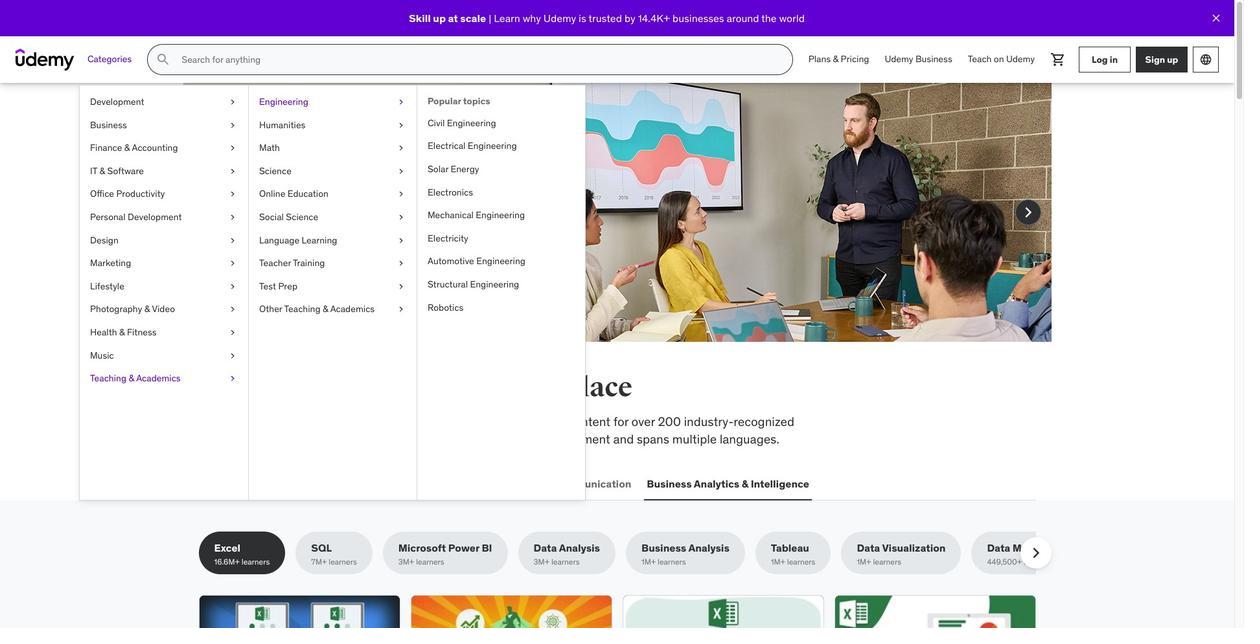 Task type: vqa. For each thing, say whether or not it's contained in the screenshot.


Task type: describe. For each thing, give the bounding box(es) containing it.
0 horizontal spatial teaching
[[90, 373, 126, 384]]

|
[[489, 12, 492, 24]]

development for personal
[[128, 211, 182, 223]]

& for academics
[[129, 373, 134, 384]]

humanities
[[259, 119, 306, 131]]

languages.
[[720, 431, 780, 447]]

civil
[[428, 117, 445, 129]]

rounded
[[419, 431, 465, 447]]

professional
[[468, 431, 536, 447]]

scale
[[460, 12, 486, 24]]

video
[[152, 304, 175, 315]]

electronics
[[428, 186, 473, 198]]

trusted
[[589, 12, 622, 24]]

carousel element
[[183, 83, 1052, 373]]

xsmall image for teaching & academics
[[227, 373, 238, 385]]

you
[[363, 371, 410, 404]]

robotics
[[428, 302, 464, 313]]

engineering for automotive
[[476, 256, 526, 267]]

communication
[[553, 477, 632, 490]]

electricity link
[[417, 227, 585, 250]]

catalog
[[297, 431, 338, 447]]

learners inside sql 7m+ learners
[[329, 558, 357, 567]]

test prep link
[[249, 275, 417, 298]]

& inside button
[[742, 477, 749, 490]]

mechanical engineering
[[428, 209, 525, 221]]

bi
[[482, 542, 492, 555]]

shopping cart with 0 items image
[[1051, 52, 1066, 67]]

1 vertical spatial science
[[286, 211, 318, 223]]

xsmall image for online education
[[396, 188, 406, 201]]

next image for carousel element
[[1018, 202, 1039, 223]]

microsoft power bi 3m+ learners
[[398, 542, 492, 567]]

automotive engineering
[[428, 256, 526, 267]]

web
[[201, 477, 224, 490]]

teach on udemy link
[[960, 44, 1043, 75]]

xsmall image for development
[[227, 96, 238, 109]]

learn
[[471, 198, 499, 213]]

lifestyle link
[[80, 275, 248, 298]]

leadership button
[[399, 469, 459, 500]]

electricity
[[428, 233, 468, 244]]

a
[[297, 251, 302, 264]]

office productivity
[[90, 188, 165, 200]]

microsoft
[[398, 542, 446, 555]]

mechanical
[[428, 209, 474, 221]]

0 vertical spatial development
[[90, 96, 144, 108]]

1 vertical spatial academics
[[136, 373, 181, 384]]

business.
[[313, 215, 366, 230]]

& for accounting
[[124, 142, 130, 154]]

3m+ inside "data analysis 3m+ learners"
[[534, 558, 550, 567]]

tableau
[[771, 542, 809, 555]]

see
[[245, 198, 267, 213]]

engineering for civil
[[447, 117, 496, 129]]

teach
[[968, 53, 992, 65]]

learners inside "data analysis 3m+ learners"
[[552, 558, 580, 567]]

music link
[[80, 345, 248, 368]]

xsmall image for science
[[396, 165, 406, 178]]

analysis for data analysis
[[559, 542, 600, 555]]

& for software
[[100, 165, 105, 177]]

1 vertical spatial the
[[242, 371, 283, 404]]

sign up
[[1146, 54, 1179, 65]]

xsmall image for music
[[227, 350, 238, 362]]

our
[[276, 431, 294, 447]]

other teaching & academics link
[[249, 298, 417, 321]]

& for fitness
[[119, 327, 125, 338]]

udemy left is
[[544, 12, 576, 24]]

to inside build ready-for- anything teams see why leading organizations choose to learn with udemy business.
[[457, 198, 468, 213]]

development link
[[80, 91, 248, 114]]

around
[[727, 12, 759, 24]]

leading
[[294, 198, 335, 213]]

industry-
[[684, 414, 734, 430]]

business analytics & intelligence button
[[644, 469, 812, 500]]

design link
[[80, 229, 248, 252]]

plans & pricing link
[[801, 44, 877, 75]]

categories
[[87, 53, 132, 65]]

robotics link
[[417, 297, 585, 320]]

xsmall image for teacher training
[[396, 257, 406, 270]]

engineering for structural
[[470, 279, 519, 290]]

development
[[539, 431, 610, 447]]

popular topics
[[428, 95, 490, 107]]

xsmall image for photography & video
[[227, 304, 238, 316]]

1m+ for business analysis
[[642, 558, 656, 567]]

on
[[994, 53, 1004, 65]]

structural
[[428, 279, 468, 290]]

data for data analysis
[[534, 542, 557, 555]]

other teaching & academics
[[259, 304, 375, 315]]

personal
[[90, 211, 125, 223]]

engineering up the humanities
[[259, 96, 308, 108]]

marketing
[[90, 257, 131, 269]]

content
[[568, 414, 611, 430]]

education
[[288, 188, 329, 200]]

for
[[614, 414, 629, 430]]

tableau 1m+ learners
[[771, 542, 816, 567]]

teaching & academics
[[90, 373, 181, 384]]

design
[[90, 234, 118, 246]]

xsmall image for business
[[227, 119, 238, 132]]

udemy image
[[16, 49, 75, 71]]

topics,
[[447, 414, 484, 430]]

0 vertical spatial the
[[762, 12, 777, 24]]

Search for anything text field
[[179, 49, 777, 71]]

covering
[[199, 414, 248, 430]]

business analysis 1m+ learners
[[642, 542, 730, 567]]

udemy business link
[[877, 44, 960, 75]]

xsmall image for humanities
[[396, 119, 406, 132]]

social science link
[[249, 206, 417, 229]]

1m+ for data visualization
[[857, 558, 871, 567]]

request a demo
[[253, 251, 333, 264]]

0 vertical spatial skills
[[288, 371, 359, 404]]

skills inside covering critical workplace skills to technical topics, including prep content for over 200 industry-recognized certifications, our catalog supports well-rounded professional development and spans multiple languages.
[[350, 414, 378, 430]]

mechanical engineering link
[[417, 204, 585, 227]]

finance & accounting
[[90, 142, 178, 154]]

data for data modeling
[[987, 542, 1011, 555]]

sign up link
[[1136, 47, 1188, 73]]

1m+ inside 'tableau 1m+ learners'
[[771, 558, 786, 567]]

training
[[293, 257, 325, 269]]

why for anything
[[270, 198, 291, 213]]

other
[[259, 304, 282, 315]]

web development button
[[199, 469, 295, 500]]

plans & pricing
[[809, 53, 869, 65]]

solar
[[428, 163, 449, 175]]

build
[[245, 139, 302, 167]]

learners inside business analysis 1m+ learners
[[658, 558, 686, 567]]

learn
[[494, 12, 520, 24]]

business for business analytics & intelligence
[[647, 477, 692, 490]]



Task type: locate. For each thing, give the bounding box(es) containing it.
xsmall image inside teaching & academics link
[[227, 373, 238, 385]]

to
[[457, 198, 468, 213], [381, 414, 392, 430]]

xsmall image inside humanities link
[[396, 119, 406, 132]]

449,500+
[[987, 558, 1022, 567]]

and
[[613, 431, 634, 447]]

& right analytics
[[742, 477, 749, 490]]

xsmall image for other teaching & academics
[[396, 304, 406, 316]]

& right it
[[100, 165, 105, 177]]

1 vertical spatial development
[[128, 211, 182, 223]]

academics down music link
[[136, 373, 181, 384]]

16.6m+
[[214, 558, 240, 567]]

excel
[[214, 542, 241, 555]]

businesses
[[673, 12, 724, 24]]

submit search image
[[156, 52, 171, 67]]

xsmall image inside social science link
[[396, 211, 406, 224]]

for-
[[372, 139, 410, 167]]

xsmall image left choose at the top left of page
[[396, 211, 406, 224]]

1 horizontal spatial academics
[[330, 304, 375, 315]]

xsmall image for personal development
[[227, 211, 238, 224]]

energy
[[451, 163, 479, 175]]

test prep
[[259, 280, 297, 292]]

0 horizontal spatial why
[[270, 198, 291, 213]]

data inside the data visualization 1m+ learners
[[857, 542, 880, 555]]

teaching down the prep
[[284, 304, 321, 315]]

next image inside 'topic filters' element
[[1026, 543, 1046, 564]]

engineering for electrical
[[468, 140, 517, 152]]

data right bi
[[534, 542, 557, 555]]

data inside data modeling 449,500+ learners
[[987, 542, 1011, 555]]

& right health
[[119, 327, 125, 338]]

udemy
[[544, 12, 576, 24], [885, 53, 914, 65], [1007, 53, 1035, 65], [272, 215, 310, 230]]

leadership
[[402, 477, 457, 490]]

teacher training
[[259, 257, 325, 269]]

1 vertical spatial next image
[[1026, 543, 1046, 564]]

intelligence
[[751, 477, 810, 490]]

0 horizontal spatial the
[[242, 371, 283, 404]]

xsmall image up all
[[227, 350, 238, 362]]

marketing link
[[80, 252, 248, 275]]

1m+
[[642, 558, 656, 567], [771, 558, 786, 567], [857, 558, 871, 567]]

with
[[245, 215, 269, 230]]

learners inside 'tableau 1m+ learners'
[[787, 558, 816, 567]]

xsmall image inside language learning link
[[396, 234, 406, 247]]

0 horizontal spatial academics
[[136, 373, 181, 384]]

data inside "data analysis 3m+ learners"
[[534, 542, 557, 555]]

xsmall image for it & software
[[227, 165, 238, 178]]

the up critical
[[242, 371, 283, 404]]

recognized
[[734, 414, 795, 430]]

request
[[253, 251, 294, 264]]

to up supports
[[381, 414, 392, 430]]

0 vertical spatial teaching
[[284, 304, 321, 315]]

science up the online
[[259, 165, 292, 177]]

1 learners from the left
[[242, 558, 270, 567]]

xsmall image for math
[[396, 142, 406, 155]]

music
[[90, 350, 114, 361]]

up for sign
[[1167, 54, 1179, 65]]

up for skill
[[433, 12, 446, 24]]

1 horizontal spatial teaching
[[284, 304, 321, 315]]

& for video
[[144, 304, 150, 315]]

2 vertical spatial development
[[226, 477, 292, 490]]

lifestyle
[[90, 280, 124, 292]]

0 horizontal spatial 1m+
[[642, 558, 656, 567]]

1 vertical spatial up
[[1167, 54, 1179, 65]]

choose a language image
[[1200, 53, 1213, 66]]

language learning link
[[249, 229, 417, 252]]

xsmall image for marketing
[[227, 257, 238, 270]]

2 data from the left
[[857, 542, 880, 555]]

photography & video
[[90, 304, 175, 315]]

xsmall image inside test prep link
[[396, 280, 406, 293]]

xsmall image inside health & fitness link
[[227, 327, 238, 339]]

1 vertical spatial skills
[[350, 414, 378, 430]]

5 learners from the left
[[658, 558, 686, 567]]

1 horizontal spatial analysis
[[689, 542, 730, 555]]

udemy up language learning
[[272, 215, 310, 230]]

xsmall image inside business link
[[227, 119, 238, 132]]

science
[[259, 165, 292, 177], [286, 211, 318, 223]]

6 learners from the left
[[787, 558, 816, 567]]

up right sign
[[1167, 54, 1179, 65]]

xsmall image for lifestyle
[[227, 280, 238, 293]]

data
[[534, 542, 557, 555], [857, 542, 880, 555], [987, 542, 1011, 555]]

next image for 'topic filters' element
[[1026, 543, 1046, 564]]

sql 7m+ learners
[[311, 542, 357, 567]]

0 horizontal spatial analysis
[[559, 542, 600, 555]]

in
[[1110, 54, 1118, 65], [483, 371, 508, 404]]

by
[[625, 12, 636, 24]]

plans
[[809, 53, 831, 65]]

fitness
[[127, 327, 157, 338]]

choose
[[415, 198, 454, 213]]

0 vertical spatial science
[[259, 165, 292, 177]]

photography
[[90, 304, 142, 315]]

engineering down electricity link at the left top of page
[[476, 256, 526, 267]]

xsmall image for test prep
[[396, 280, 406, 293]]

business analytics & intelligence
[[647, 477, 810, 490]]

business for business analysis 1m+ learners
[[642, 542, 687, 555]]

xsmall image inside lifestyle link
[[227, 280, 238, 293]]

development down 'categories' dropdown button
[[90, 96, 144, 108]]

udemy right on
[[1007, 53, 1035, 65]]

critical
[[251, 414, 288, 430]]

xsmall image for engineering
[[396, 96, 406, 109]]

1m+ inside business analysis 1m+ learners
[[642, 558, 656, 567]]

to inside covering critical workplace skills to technical topics, including prep content for over 200 industry-recognized certifications, our catalog supports well-rounded professional development and spans multiple languages.
[[381, 414, 392, 430]]

visualization
[[882, 542, 946, 555]]

& inside "link"
[[124, 142, 130, 154]]

teacher training link
[[249, 252, 417, 275]]

next image inside carousel element
[[1018, 202, 1039, 223]]

prep
[[278, 280, 297, 292]]

engineering for mechanical
[[476, 209, 525, 221]]

xsmall image
[[396, 119, 406, 132], [227, 142, 238, 155], [396, 211, 406, 224], [396, 234, 406, 247], [227, 280, 238, 293], [396, 280, 406, 293], [396, 304, 406, 316], [227, 350, 238, 362], [227, 373, 238, 385]]

why right see
[[270, 198, 291, 213]]

world
[[779, 12, 805, 24]]

office
[[90, 188, 114, 200]]

civil engineering link
[[417, 112, 585, 135]]

2 analysis from the left
[[689, 542, 730, 555]]

xsmall image inside 'finance & accounting' "link"
[[227, 142, 238, 155]]

engineering
[[259, 96, 308, 108], [447, 117, 496, 129], [468, 140, 517, 152], [476, 209, 525, 221], [476, 256, 526, 267], [470, 279, 519, 290]]

business
[[916, 53, 953, 65], [90, 119, 127, 131], [647, 477, 692, 490], [642, 542, 687, 555]]

xsmall image for social science
[[396, 211, 406, 224]]

communication button
[[550, 469, 634, 500]]

development inside button
[[226, 477, 292, 490]]

0 horizontal spatial to
[[381, 414, 392, 430]]

4 learners from the left
[[552, 558, 580, 567]]

analysis inside business analysis 1m+ learners
[[689, 542, 730, 555]]

why right learn
[[523, 12, 541, 24]]

engineering down 'civil engineering' link
[[468, 140, 517, 152]]

engineering down the topics
[[447, 117, 496, 129]]

business inside button
[[647, 477, 692, 490]]

analysis inside "data analysis 3m+ learners"
[[559, 542, 600, 555]]

up left at
[[433, 12, 446, 24]]

social science
[[259, 211, 318, 223]]

analysis for business analysis
[[689, 542, 730, 555]]

xsmall image left structural
[[396, 280, 406, 293]]

xsmall image for office productivity
[[227, 188, 238, 201]]

close image
[[1210, 12, 1223, 25]]

3m+
[[398, 558, 414, 567], [534, 558, 550, 567]]

over
[[632, 414, 655, 430]]

2 3m+ from the left
[[534, 558, 550, 567]]

xsmall image down organizations
[[396, 234, 406, 247]]

finance & accounting link
[[80, 137, 248, 160]]

1 vertical spatial teaching
[[90, 373, 126, 384]]

skills up workplace
[[288, 371, 359, 404]]

business inside business analysis 1m+ learners
[[642, 542, 687, 555]]

engineering element
[[417, 86, 585, 500]]

3 learners from the left
[[416, 558, 444, 567]]

0 vertical spatial why
[[523, 12, 541, 24]]

skills up supports
[[350, 414, 378, 430]]

learning
[[302, 234, 337, 246]]

udemy business
[[885, 53, 953, 65]]

3 1m+ from the left
[[857, 558, 871, 567]]

1 horizontal spatial the
[[762, 12, 777, 24]]

xsmall image for finance & accounting
[[227, 142, 238, 155]]

7 learners from the left
[[873, 558, 902, 567]]

development for web
[[226, 477, 292, 490]]

skill up at scale | learn why udemy is trusted by 14.4k+ businesses around the world
[[409, 12, 805, 24]]

development down office productivity link
[[128, 211, 182, 223]]

xsmall image inside math link
[[396, 142, 406, 155]]

xsmall image left robotics
[[396, 304, 406, 316]]

0 horizontal spatial 3m+
[[398, 558, 414, 567]]

& inside "link"
[[144, 304, 150, 315]]

engineering link
[[249, 91, 417, 114]]

engineering inside "link"
[[476, 209, 525, 221]]

xsmall image for health & fitness
[[227, 327, 238, 339]]

1 vertical spatial why
[[270, 198, 291, 213]]

xsmall image inside photography & video "link"
[[227, 304, 238, 316]]

to left learn at the top left of page
[[457, 198, 468, 213]]

2 learners from the left
[[329, 558, 357, 567]]

xsmall image inside teacher training link
[[396, 257, 406, 270]]

business for business
[[90, 119, 127, 131]]

xsmall image inside development link
[[227, 96, 238, 109]]

3m+ inside microsoft power bi 3m+ learners
[[398, 558, 414, 567]]

xsmall image inside office productivity link
[[227, 188, 238, 201]]

xsmall image inside engineering link
[[396, 96, 406, 109]]

academics down test prep link
[[330, 304, 375, 315]]

& down music link
[[129, 373, 134, 384]]

academics
[[330, 304, 375, 315], [136, 373, 181, 384]]

0 horizontal spatial up
[[433, 12, 446, 24]]

1 vertical spatial to
[[381, 414, 392, 430]]

udemy inside build ready-for- anything teams see why leading organizations choose to learn with udemy business.
[[272, 215, 310, 230]]

learners inside "excel 16.6m+ learners"
[[242, 558, 270, 567]]

photography & video link
[[80, 298, 248, 321]]

2 1m+ from the left
[[771, 558, 786, 567]]

well-
[[393, 431, 419, 447]]

2 horizontal spatial data
[[987, 542, 1011, 555]]

health & fitness
[[90, 327, 157, 338]]

technical
[[395, 414, 445, 430]]

in up including
[[483, 371, 508, 404]]

xsmall image for design
[[227, 234, 238, 247]]

0 vertical spatial to
[[457, 198, 468, 213]]

data modeling 449,500+ learners
[[987, 542, 1059, 567]]

1m+ inside the data visualization 1m+ learners
[[857, 558, 871, 567]]

& for pricing
[[833, 53, 839, 65]]

xsmall image inside other teaching & academics link
[[396, 304, 406, 316]]

learners inside data modeling 449,500+ learners
[[1024, 558, 1052, 567]]

1 vertical spatial in
[[483, 371, 508, 404]]

teaching down music
[[90, 373, 126, 384]]

health
[[90, 327, 117, 338]]

xsmall image
[[227, 96, 238, 109], [396, 96, 406, 109], [227, 119, 238, 132], [396, 142, 406, 155], [227, 165, 238, 178], [396, 165, 406, 178], [227, 188, 238, 201], [396, 188, 406, 201], [227, 211, 238, 224], [227, 234, 238, 247], [227, 257, 238, 270], [396, 257, 406, 270], [227, 304, 238, 316], [227, 327, 238, 339]]

0 vertical spatial academics
[[330, 304, 375, 315]]

1 horizontal spatial in
[[1110, 54, 1118, 65]]

& down test prep link
[[323, 304, 328, 315]]

data visualization 1m+ learners
[[857, 542, 946, 567]]

xsmall image for language learning
[[396, 234, 406, 247]]

1 1m+ from the left
[[642, 558, 656, 567]]

0 vertical spatial in
[[1110, 54, 1118, 65]]

1 horizontal spatial why
[[523, 12, 541, 24]]

science up language learning
[[286, 211, 318, 223]]

next image
[[1018, 202, 1039, 223], [1026, 543, 1046, 564]]

data up the 449,500+ on the bottom
[[987, 542, 1011, 555]]

development right web
[[226, 477, 292, 490]]

1 horizontal spatial up
[[1167, 54, 1179, 65]]

1 data from the left
[[534, 542, 557, 555]]

xsmall image inside marketing link
[[227, 257, 238, 270]]

productivity
[[116, 188, 165, 200]]

analytics
[[694, 477, 740, 490]]

it & software link
[[80, 160, 248, 183]]

up
[[433, 12, 446, 24], [1167, 54, 1179, 65]]

xsmall image inside online education link
[[396, 188, 406, 201]]

spans
[[637, 431, 670, 447]]

1 horizontal spatial data
[[857, 542, 880, 555]]

7m+
[[311, 558, 327, 567]]

engineering down the automotive engineering link
[[470, 279, 519, 290]]

xsmall image inside music link
[[227, 350, 238, 362]]

learners inside microsoft power bi 3m+ learners
[[416, 558, 444, 567]]

xsmall image up covering
[[227, 373, 238, 385]]

1 horizontal spatial 1m+
[[771, 558, 786, 567]]

udemy right 'pricing'
[[885, 53, 914, 65]]

0 horizontal spatial in
[[483, 371, 508, 404]]

pricing
[[841, 53, 869, 65]]

power
[[448, 542, 480, 555]]

& right plans
[[833, 53, 839, 65]]

xsmall image inside personal development link
[[227, 211, 238, 224]]

workplace
[[291, 414, 347, 430]]

0 vertical spatial next image
[[1018, 202, 1039, 223]]

teams
[[342, 165, 405, 192]]

supports
[[341, 431, 390, 447]]

engineering down electronics link
[[476, 209, 525, 221]]

xsmall image inside science link
[[396, 165, 406, 178]]

1 analysis from the left
[[559, 542, 600, 555]]

web development
[[201, 477, 292, 490]]

topic filters element
[[199, 532, 1075, 575]]

data for data visualization
[[857, 542, 880, 555]]

& right 'finance'
[[124, 142, 130, 154]]

data left visualization
[[857, 542, 880, 555]]

online education
[[259, 188, 329, 200]]

8 learners from the left
[[1024, 558, 1052, 567]]

ready-
[[306, 139, 372, 167]]

the left the world
[[762, 12, 777, 24]]

personal development
[[90, 211, 182, 223]]

xsmall image up for-
[[396, 119, 406, 132]]

2 horizontal spatial 1m+
[[857, 558, 871, 567]]

solar energy
[[428, 163, 479, 175]]

teacher
[[259, 257, 291, 269]]

xsmall image inside it & software link
[[227, 165, 238, 178]]

xsmall image inside design link
[[227, 234, 238, 247]]

log
[[1092, 54, 1108, 65]]

3 data from the left
[[987, 542, 1011, 555]]

software
[[107, 165, 144, 177]]

xsmall image left math
[[227, 142, 238, 155]]

0 vertical spatial up
[[433, 12, 446, 24]]

it
[[90, 165, 97, 177]]

the
[[762, 12, 777, 24], [242, 371, 283, 404]]

1 horizontal spatial 3m+
[[534, 558, 550, 567]]

1 3m+ from the left
[[398, 558, 414, 567]]

& left video
[[144, 304, 150, 315]]

1 horizontal spatial to
[[457, 198, 468, 213]]

learners inside the data visualization 1m+ learners
[[873, 558, 902, 567]]

science link
[[249, 160, 417, 183]]

popular
[[428, 95, 461, 107]]

development
[[90, 96, 144, 108], [128, 211, 182, 223], [226, 477, 292, 490]]

why inside build ready-for- anything teams see why leading organizations choose to learn with udemy business.
[[270, 198, 291, 213]]

xsmall image left test
[[227, 280, 238, 293]]

0 horizontal spatial data
[[534, 542, 557, 555]]

why for scale
[[523, 12, 541, 24]]

200
[[658, 414, 681, 430]]

in right log
[[1110, 54, 1118, 65]]



